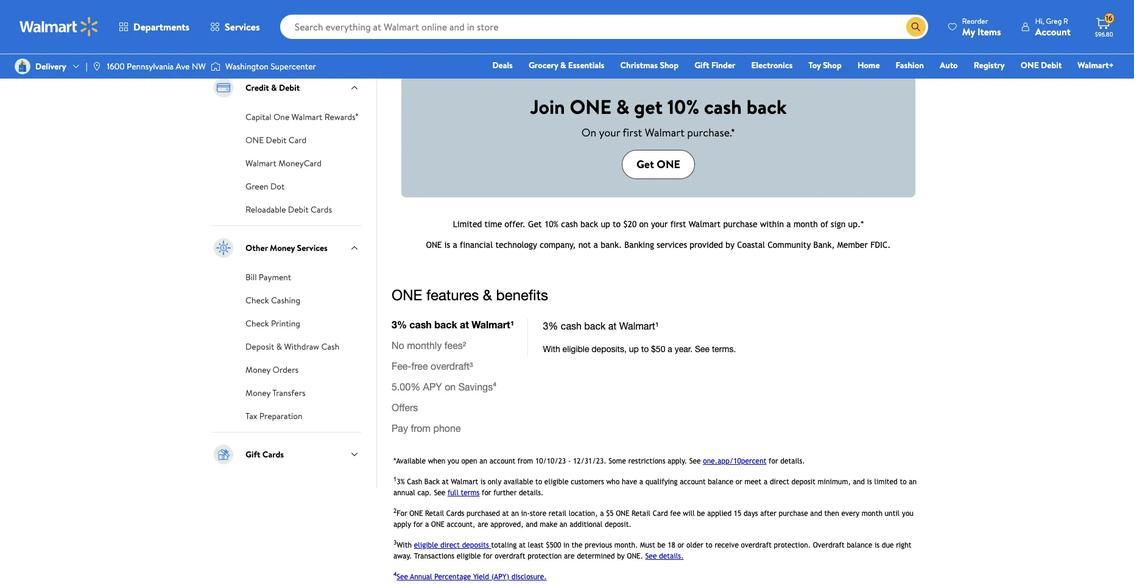 Task type: describe. For each thing, give the bounding box(es) containing it.
protected
[[610, 35, 647, 47]]

walmart+ link
[[1072, 58, 1120, 72]]

eligible
[[701, 0, 727, 9]]

& for deposit & withdraw cash
[[276, 340, 282, 353]]

with
[[683, 0, 699, 9]]

affirm
[[246, 43, 270, 55]]

list containing you're covered up to $200 with eligible deposits, fee- free.³
[[384, 0, 933, 61]]

later
[[295, 14, 315, 26]]

payment
[[259, 271, 291, 283]]

16
[[1106, 13, 1113, 23]]

you're
[[584, 0, 607, 9]]

reorder my items
[[962, 16, 1001, 38]]

green dot link
[[246, 179, 285, 192]]

boost
[[777, 35, 798, 47]]

back
[[747, 93, 787, 120]]

debit for reloadable debit cards
[[288, 203, 309, 216]]

orders
[[273, 364, 299, 376]]

gift for gift cards
[[246, 448, 260, 461]]

gift cards image
[[211, 442, 236, 467]]

reloadable debit cards link
[[246, 202, 332, 216]]

$200
[[662, 0, 681, 9]]

get for the right get one button
[[637, 156, 654, 172]]

auto
[[940, 59, 958, 71]]

account
[[1036, 25, 1071, 38]]

bill payment link
[[246, 270, 291, 283]]

reloadable
[[246, 203, 286, 216]]

registry link
[[969, 58, 1011, 72]]

Walmart Site-Wide search field
[[280, 15, 928, 39]]

christmas shop
[[620, 59, 679, 71]]

washington supercenter
[[225, 60, 316, 72]]

1600 pennsylvania ave nw
[[107, 60, 206, 72]]

reloadable debit cards
[[246, 203, 332, 216]]

washington
[[225, 60, 269, 72]]

& inside join one & get 10% cash back on your first walmart purchase.*
[[616, 93, 630, 120]]

dot
[[270, 180, 285, 192]]

1 horizontal spatial cards
[[311, 203, 332, 216]]

items
[[978, 25, 1001, 38]]

0 horizontal spatial cards
[[262, 448, 284, 461]]

get for get protected button
[[594, 35, 608, 47]]

get for get one button inside the list item
[[411, 35, 425, 47]]

one debit
[[1021, 59, 1062, 71]]

join
[[530, 93, 565, 120]]

gift finder link
[[689, 58, 741, 72]]

services inside popup button
[[225, 20, 260, 34]]

bill
[[246, 271, 257, 283]]

& for credit & debit
[[271, 82, 277, 94]]

christmas shop link
[[615, 58, 684, 72]]

toy
[[809, 59, 821, 71]]

your
[[599, 125, 620, 140]]

my
[[962, 25, 975, 38]]

fashion link
[[890, 58, 930, 72]]

0 vertical spatial walmart
[[292, 111, 323, 123]]

affirm link
[[246, 42, 270, 55]]

printing
[[271, 317, 300, 330]]

money for orders
[[246, 364, 271, 376]]

gift for gift finder
[[695, 59, 710, 71]]

transfers
[[272, 387, 306, 399]]

grocery
[[529, 59, 558, 71]]

pay
[[280, 14, 293, 26]]

electronics link
[[746, 58, 798, 72]]

check printing
[[246, 317, 300, 330]]

|
[[86, 60, 87, 72]]

money orders
[[246, 364, 299, 376]]

departments button
[[108, 12, 200, 41]]

on
[[582, 125, 597, 140]]

list item containing you're covered up to $200 with eligible deposits, fee- free.³
[[567, 0, 750, 61]]

1600
[[107, 60, 125, 72]]

money orders link
[[246, 362, 299, 376]]

walmart moneycard
[[246, 157, 322, 169]]

tax
[[246, 410, 257, 422]]

0 vertical spatial money
[[270, 242, 295, 254]]

deals link
[[487, 58, 518, 72]]

you're covered up to $200 with eligible deposits, fee- free.³
[[584, 0, 727, 22]]

check cashing link
[[246, 293, 300, 306]]

get protected button
[[584, 31, 657, 51]]

finder
[[712, 59, 736, 71]]

get one button inside list item
[[401, 31, 455, 51]]

deposit & withdraw cash link
[[246, 339, 340, 353]]

credit
[[246, 82, 269, 94]]

deposits,
[[584, 10, 617, 22]]

one inside list item
[[427, 35, 445, 47]]



Task type: vqa. For each thing, say whether or not it's contained in the screenshot.
Credit & Debit
yes



Task type: locate. For each thing, give the bounding box(es) containing it.
1 horizontal spatial services
[[297, 242, 328, 254]]

essentials
[[568, 59, 605, 71]]

get inside get one list item
[[411, 35, 425, 47]]

capital
[[246, 111, 271, 123]]

debit left "card"
[[266, 134, 287, 146]]

debit down account at the top right of page
[[1041, 59, 1062, 71]]

get
[[411, 35, 425, 47], [594, 35, 608, 47], [637, 156, 654, 172]]

walmart
[[292, 111, 323, 123], [645, 125, 685, 140], [246, 157, 276, 169]]

cards down tax preparation
[[262, 448, 284, 461]]

cards
[[311, 203, 332, 216], [262, 448, 284, 461]]

1 vertical spatial walmart
[[645, 125, 685, 140]]

& right credit
[[271, 82, 277, 94]]

1 horizontal spatial walmart
[[292, 111, 323, 123]]

shop for christmas shop
[[660, 59, 679, 71]]

other money services
[[246, 242, 328, 254]]

get one
[[411, 35, 445, 47], [637, 156, 681, 172]]

card
[[289, 134, 307, 146]]

capital one walmart rewards® link
[[246, 110, 358, 123]]

other money services image
[[211, 236, 236, 260]]

money transfers link
[[246, 386, 306, 399]]

toy shop link
[[803, 58, 847, 72]]

hi, greg r account
[[1036, 16, 1071, 38]]

debit down the supercenter
[[279, 82, 300, 94]]

get protected
[[594, 35, 647, 47]]

auto link
[[935, 58, 964, 72]]

 image left delivery
[[15, 58, 30, 74]]

1 shop from the left
[[660, 59, 679, 71]]

search icon image
[[911, 22, 921, 32]]

fee-
[[619, 10, 634, 22]]

$96.80
[[1095, 30, 1114, 38]]

first
[[623, 125, 642, 140]]

fashion
[[896, 59, 924, 71]]

list item
[[567, 0, 750, 61]]

bill payment
[[246, 271, 291, 283]]

deals
[[493, 59, 513, 71]]

to
[[652, 0, 660, 9]]

& right deposit
[[276, 340, 282, 353]]

walmart moneycard link
[[246, 156, 322, 169]]

1 horizontal spatial get
[[594, 35, 608, 47]]

 image right nw
[[211, 60, 220, 72]]

get one inside list item
[[411, 35, 445, 47]]

one debit card
[[246, 134, 307, 146]]

check for check cashing
[[246, 294, 269, 306]]

money down deposit
[[246, 364, 271, 376]]

gift cards
[[246, 448, 284, 461]]

1 vertical spatial get one
[[637, 156, 681, 172]]

gift finder
[[695, 59, 736, 71]]

greg
[[1046, 16, 1062, 26]]

grocery & essentials
[[529, 59, 605, 71]]

check up deposit
[[246, 317, 269, 330]]

shop for toy shop
[[823, 59, 842, 71]]

debit for one debit card
[[266, 134, 287, 146]]

0 vertical spatial check
[[246, 294, 269, 306]]

buy
[[246, 14, 259, 26]]

boost savings list item
[[750, 0, 933, 61]]

hi,
[[1036, 16, 1044, 26]]

now
[[261, 14, 278, 26]]

2 horizontal spatial get
[[637, 156, 654, 172]]

0 vertical spatial cards
[[311, 203, 332, 216]]

1 horizontal spatial shop
[[823, 59, 842, 71]]

ave
[[176, 60, 190, 72]]

2 vertical spatial walmart
[[246, 157, 276, 169]]

services button
[[200, 12, 270, 41]]

departments
[[133, 20, 190, 34]]

2 vertical spatial money
[[246, 387, 271, 399]]

 image for delivery
[[15, 58, 30, 74]]

gift
[[695, 59, 710, 71], [246, 448, 260, 461]]

one
[[274, 111, 290, 123]]

toy shop
[[809, 59, 842, 71]]

& for grocery & essentials
[[560, 59, 566, 71]]

walmart image
[[19, 17, 99, 37]]

services down the reloadable debit cards
[[297, 242, 328, 254]]

1 vertical spatial services
[[297, 242, 328, 254]]

1 vertical spatial gift
[[246, 448, 260, 461]]

moneycard
[[279, 157, 322, 169]]

1 vertical spatial get one button
[[622, 150, 695, 179]]

withdraw
[[284, 340, 319, 353]]

money for transfers
[[246, 387, 271, 399]]

& left "get"
[[616, 93, 630, 120]]

covered
[[609, 0, 639, 9]]

debit right the reloadable
[[288, 203, 309, 216]]

get inside get protected button
[[594, 35, 608, 47]]

tax preparation
[[246, 410, 303, 422]]

debit
[[1041, 59, 1062, 71], [279, 82, 300, 94], [266, 134, 287, 146], [288, 203, 309, 216]]

shop right "christmas"
[[660, 59, 679, 71]]

1 vertical spatial cards
[[262, 448, 284, 461]]

grocery & essentials link
[[523, 58, 610, 72]]

buy now pay later image
[[211, 8, 236, 32]]

one debit link
[[1015, 58, 1068, 72]]

1 vertical spatial money
[[246, 364, 271, 376]]

deposit
[[246, 340, 274, 353]]

check printing link
[[246, 316, 300, 330]]

0 vertical spatial services
[[225, 20, 260, 34]]

gift right the gift cards icon
[[246, 448, 260, 461]]

0 horizontal spatial get one button
[[401, 31, 455, 51]]

0 vertical spatial get one
[[411, 35, 445, 47]]

1 horizontal spatial  image
[[211, 60, 220, 72]]

get
[[634, 93, 663, 120]]

2 check from the top
[[246, 317, 269, 330]]

Search search field
[[280, 15, 928, 39]]

get one for get one button inside the list item
[[411, 35, 445, 47]]

cashing
[[271, 294, 300, 306]]

2 horizontal spatial walmart
[[645, 125, 685, 140]]

savings
[[800, 35, 827, 47]]

green dot
[[246, 180, 285, 192]]

one inside join one & get 10% cash back on your first walmart purchase.*
[[570, 93, 612, 120]]

cards down moneycard on the top of page
[[311, 203, 332, 216]]

check for check printing
[[246, 317, 269, 330]]

buy now pay later
[[246, 14, 315, 26]]

0 horizontal spatial get
[[411, 35, 425, 47]]

gift left finder
[[695, 59, 710, 71]]

 image for washington supercenter
[[211, 60, 220, 72]]

home link
[[852, 58, 886, 72]]

free.³
[[636, 10, 656, 22]]

walmart up "card"
[[292, 111, 323, 123]]

one debit card link
[[246, 133, 307, 146]]

home
[[858, 59, 880, 71]]

money transfers
[[246, 387, 306, 399]]

10%
[[668, 93, 700, 120]]

money up tax
[[246, 387, 271, 399]]

money right other
[[270, 242, 295, 254]]

delivery
[[35, 60, 66, 72]]

walmart down "get"
[[645, 125, 685, 140]]

0 horizontal spatial get one
[[411, 35, 445, 47]]

list
[[384, 0, 933, 61]]

 image
[[92, 62, 102, 71]]

0 horizontal spatial gift
[[246, 448, 260, 461]]

credit & debit image
[[211, 75, 236, 100]]

green
[[246, 180, 268, 192]]

 image
[[15, 58, 30, 74], [211, 60, 220, 72]]

0 horizontal spatial shop
[[660, 59, 679, 71]]

& right the grocery
[[560, 59, 566, 71]]

tax preparation link
[[246, 409, 303, 422]]

0 horizontal spatial services
[[225, 20, 260, 34]]

deposit & withdraw cash
[[246, 340, 340, 353]]

christmas
[[620, 59, 658, 71]]

rewards®
[[325, 111, 358, 123]]

shop right toy
[[823, 59, 842, 71]]

0 horizontal spatial  image
[[15, 58, 30, 74]]

boost savings
[[777, 35, 827, 47]]

get one for the right get one button
[[637, 156, 681, 172]]

preparation
[[259, 410, 303, 422]]

1 horizontal spatial get one button
[[622, 150, 695, 179]]

walmart up green dot link
[[246, 157, 276, 169]]

0 vertical spatial gift
[[695, 59, 710, 71]]

2 shop from the left
[[823, 59, 842, 71]]

electronics
[[752, 59, 793, 71]]

1 check from the top
[[246, 294, 269, 306]]

other
[[246, 242, 268, 254]]

one
[[427, 35, 445, 47], [1021, 59, 1039, 71], [570, 93, 612, 120], [246, 134, 264, 146], [657, 156, 681, 172]]

get one list item
[[384, 0, 567, 61]]

walmart+
[[1078, 59, 1114, 71]]

services up affirm link
[[225, 20, 260, 34]]

1 horizontal spatial gift
[[695, 59, 710, 71]]

1 horizontal spatial get one
[[637, 156, 681, 172]]

1 vertical spatial check
[[246, 317, 269, 330]]

check down bill
[[246, 294, 269, 306]]

check cashing
[[246, 294, 300, 306]]

cash
[[321, 340, 340, 353]]

0 vertical spatial get one button
[[401, 31, 455, 51]]

walmart inside join one & get 10% cash back on your first walmart purchase.*
[[645, 125, 685, 140]]

0 horizontal spatial walmart
[[246, 157, 276, 169]]

credit & debit
[[246, 82, 300, 94]]

boost savings button
[[767, 31, 837, 51]]

debit for one debit
[[1041, 59, 1062, 71]]



